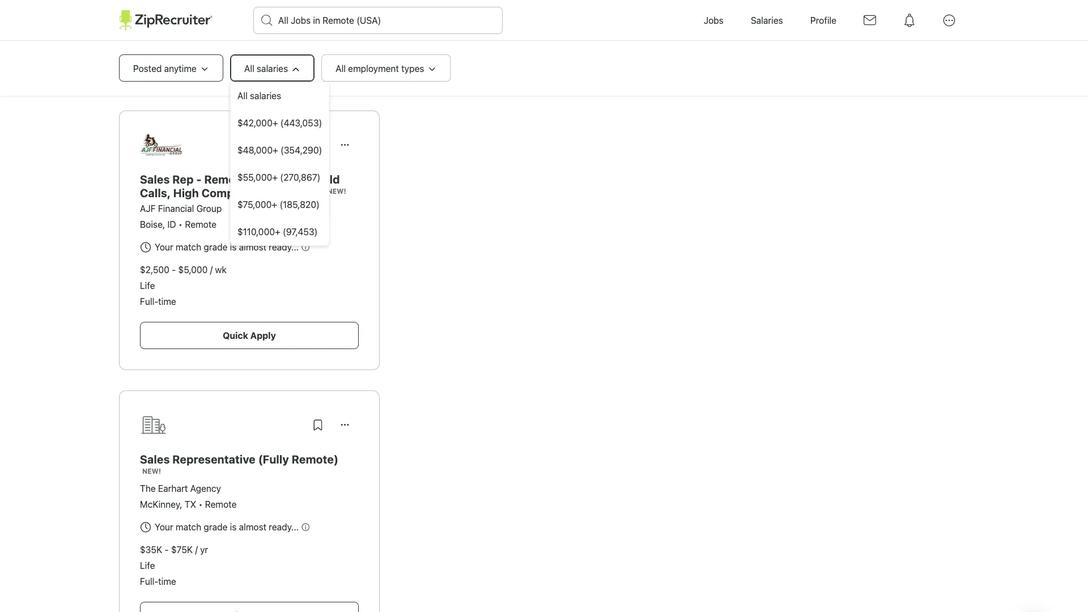 Task type: describe. For each thing, give the bounding box(es) containing it.
- for sales representative (fully remote)
[[165, 544, 169, 555]]

$2,500 - $5,000 / wk life full-time
[[140, 264, 227, 307]]

ajf financial group link
[[140, 203, 222, 214]]

jobs
[[704, 15, 724, 26]]

apply
[[250, 330, 276, 341]]

$48,000+
[[237, 145, 278, 156]]

$55,000+ (270,867) button
[[231, 164, 329, 191]]

$42,000+ (443,053)
[[237, 118, 322, 128]]

calls,
[[140, 186, 171, 199]]

time for sales rep - remote, no exp, no cold calls, high comp, training, bonus
[[158, 296, 176, 307]]

grade for sales rep - remote, no exp, no cold calls, high comp, training, bonus
[[204, 242, 228, 253]]

grade for sales representative (fully remote)
[[204, 522, 228, 533]]

ready... for sales rep - remote, no exp, no cold calls, high comp, training, bonus
[[269, 242, 299, 253]]

remote)
[[292, 452, 339, 466]]

• for sales rep - remote, no exp, no cold calls, high comp, training, bonus
[[179, 219, 183, 230]]

found
[[175, 85, 198, 96]]

1 vertical spatial jobs
[[155, 85, 172, 96]]

the earhart agency link
[[140, 483, 221, 494]]

quick apply
[[223, 330, 276, 341]]

• for sales representative (fully remote)
[[199, 499, 203, 510]]

all inside all jobs 563,757 jobs found in remote (usa)
[[119, 62, 138, 80]]

main element
[[119, 0, 969, 41]]

tx
[[185, 499, 196, 510]]

sales for sales representative (fully remote) new!
[[140, 452, 170, 466]]

high
[[173, 186, 199, 199]]

match for sales rep - remote, no exp, no cold calls, high comp, training, bonus
[[176, 242, 201, 253]]

full- for sales representative (fully remote)
[[140, 576, 158, 587]]

your match grade is almost ready... for sales representative (fully remote)
[[155, 522, 299, 533]]

salaries for salaries
[[250, 90, 281, 101]]

563,757
[[119, 85, 153, 96]]

mckinney, tx link
[[140, 499, 196, 510]]

salaries link
[[737, 0, 797, 41]]

- inside sales rep - remote, no exp, no cold calls, high comp, training, bonus
[[196, 172, 202, 186]]

$5,000
[[178, 264, 208, 275]]

$48,000+ (354,290)
[[237, 145, 322, 156]]

time for sales representative (fully remote)
[[158, 576, 176, 587]]

almost for sales rep - remote, no exp, no cold calls, high comp, training, bonus
[[239, 242, 266, 253]]

your match grade is almost ready... for sales rep - remote, no exp, no cold calls, high comp, training, bonus
[[155, 242, 299, 253]]

sales rep - remote, no exp, no cold calls, high comp, training, bonus
[[140, 172, 340, 199]]

- for sales rep - remote, no exp, no cold calls, high comp, training, bonus
[[172, 264, 176, 275]]

sales representative (fully remote) new!
[[140, 452, 339, 475]]

profile
[[810, 15, 837, 26]]

cold
[[315, 172, 340, 186]]

boise, id link
[[140, 219, 176, 230]]

salaries for anytime
[[257, 63, 288, 74]]

anytime
[[164, 63, 197, 74]]

Search job title or keyword search field
[[254, 7, 502, 33]]

save job for later image for sales representative (fully remote)
[[311, 418, 325, 432]]

profile link
[[797, 0, 850, 41]]

group
[[196, 203, 222, 214]]

ajf financial group boise, id • remote
[[140, 203, 222, 230]]

all employment types button
[[321, 54, 451, 82]]

all salaries button
[[230, 54, 315, 82]]

$2,500
[[140, 264, 169, 275]]

(443,053)
[[280, 118, 322, 128]]

jobs link
[[690, 0, 737, 41]]

wk
[[215, 264, 227, 275]]

new! inside sales representative (fully remote) new!
[[142, 467, 161, 475]]

full- for sales rep - remote, no exp, no cold calls, high comp, training, bonus
[[140, 296, 158, 307]]

all salaries for anytime
[[244, 63, 288, 74]]

yr
[[200, 544, 208, 555]]

salaries
[[751, 15, 783, 26]]

the
[[140, 483, 156, 494]]

posted
[[133, 63, 162, 74]]

rep
[[172, 172, 194, 186]]

sales rep - remote, no exp, no cold calls, high comp, training, bonus image
[[140, 132, 186, 159]]

representative
[[172, 452, 256, 466]]

remote for sales rep - remote, no exp, no cold calls, high comp, training, bonus
[[185, 219, 217, 230]]

your match grade is almost ready... button for sales rep - remote, no exp, no cold calls, high comp, training, bonus
[[139, 238, 310, 256]]

$55,000+ (270,867)
[[237, 172, 320, 183]]

remote for sales representative (fully remote)
[[205, 499, 237, 510]]



Task type: locate. For each thing, give the bounding box(es) containing it.
ziprecruiter image
[[119, 10, 213, 31]]

0 horizontal spatial -
[[165, 544, 169, 555]]

2 sales from the top
[[140, 452, 170, 466]]

training,
[[240, 186, 288, 199]]

0 vertical spatial new!
[[327, 187, 346, 195]]

1 is from the top
[[230, 242, 237, 253]]

/ left "wk"
[[210, 264, 213, 275]]

sales inside sales rep - remote, no exp, no cold calls, high comp, training, bonus
[[140, 172, 170, 186]]

save job for later image down (443,053)
[[311, 138, 325, 152]]

/ for sales representative (fully remote)
[[195, 544, 198, 555]]

/ inside $35k - $75k / yr life full-time
[[195, 544, 198, 555]]

1 almost from the top
[[239, 242, 266, 253]]

0 vertical spatial almost
[[239, 242, 266, 253]]

posted anytime button
[[119, 54, 223, 82]]

0 vertical spatial /
[[210, 264, 213, 275]]

your match grade is almost ready... button for sales representative (fully remote)
[[139, 518, 310, 536]]

employment
[[348, 63, 399, 74]]

posted anytime
[[133, 63, 197, 74]]

ready... for sales representative (fully remote)
[[269, 522, 299, 533]]

1 vertical spatial ready...
[[269, 522, 299, 533]]

1 vertical spatial •
[[199, 499, 203, 510]]

1 horizontal spatial -
[[172, 264, 176, 275]]

save job for later image for sales rep - remote, no exp, no cold calls, high comp, training, bonus
[[311, 138, 325, 152]]

grade up "wk"
[[204, 242, 228, 253]]

remote inside the earhart agency mckinney, tx • remote
[[205, 499, 237, 510]]

time inside $2,500 - $5,000 / wk life full-time
[[158, 296, 176, 307]]

2 no from the left
[[297, 172, 312, 186]]

all up 563,757
[[119, 62, 138, 80]]

0 vertical spatial full-
[[140, 296, 158, 307]]

all salaries for salaries
[[237, 90, 281, 101]]

0 horizontal spatial new!
[[142, 467, 161, 475]]

(185,820)
[[280, 199, 320, 210]]

1 vertical spatial -
[[172, 264, 176, 275]]

remote inside all jobs 563,757 jobs found in remote (usa)
[[210, 85, 242, 96]]

your match grade is almost ready...
[[155, 242, 299, 253], [155, 522, 299, 533]]

all jobs 563,757 jobs found in remote (usa)
[[119, 62, 269, 96]]

$55,000+
[[237, 172, 278, 183]]

all left the employment
[[336, 63, 346, 74]]

0 vertical spatial all salaries
[[244, 63, 288, 74]]

no
[[253, 172, 268, 186], [297, 172, 312, 186]]

1 vertical spatial your
[[155, 522, 173, 533]]

None button
[[332, 132, 359, 159], [332, 412, 359, 439], [332, 132, 359, 159], [332, 412, 359, 439]]

full- inside $35k - $75k / yr life full-time
[[140, 576, 158, 587]]

remote down "group"
[[185, 219, 217, 230]]

0 vertical spatial •
[[179, 219, 183, 230]]

1 vertical spatial time
[[158, 576, 176, 587]]

/ left yr
[[195, 544, 198, 555]]

your
[[155, 242, 173, 253], [155, 522, 173, 533]]

your match grade is almost ready... up "wk"
[[155, 242, 299, 253]]

your match grade is almost ready... up yr
[[155, 522, 299, 533]]

1 no from the left
[[253, 172, 268, 186]]

your for sales representative (fully remote)
[[155, 522, 173, 533]]

salaries
[[257, 63, 288, 74], [250, 90, 281, 101]]

• right tx
[[199, 499, 203, 510]]

0 vertical spatial remote
[[210, 85, 242, 96]]

quick apply button
[[140, 322, 359, 349]]

all salaries button
[[231, 82, 329, 109]]

1 your match grade is almost ready... button from the top
[[139, 238, 310, 256]]

2 match from the top
[[176, 522, 201, 533]]

1 your match grade is almost ready... from the top
[[155, 242, 299, 253]]

$35k
[[140, 544, 162, 555]]

ajf
[[140, 203, 156, 214]]

no up bonus
[[297, 172, 312, 186]]

2 life from the top
[[140, 560, 155, 571]]

almost
[[239, 242, 266, 253], [239, 522, 266, 533]]

(fully
[[258, 452, 289, 466]]

no up training,
[[253, 172, 268, 186]]

$110,000+
[[237, 226, 280, 237]]

/
[[210, 264, 213, 275], [195, 544, 198, 555]]

full- down $2,500
[[140, 296, 158, 307]]

all salaries inside dropdown button
[[244, 63, 288, 74]]

0 vertical spatial salaries
[[257, 63, 288, 74]]

1 save job for later image from the top
[[311, 138, 325, 152]]

$75,000+ (185,820)
[[237, 199, 320, 210]]

0 vertical spatial match
[[176, 242, 201, 253]]

0 vertical spatial ready...
[[269, 242, 299, 253]]

1 time from the top
[[158, 296, 176, 307]]

all salaries up (usa)
[[244, 63, 288, 74]]

life for sales representative (fully remote)
[[140, 560, 155, 571]]

your down the mckinney,
[[155, 522, 173, 533]]

sales up the
[[140, 452, 170, 466]]

all inside button
[[237, 90, 248, 101]]

in
[[201, 85, 208, 96]]

2 is from the top
[[230, 522, 237, 533]]

- right rep
[[196, 172, 202, 186]]

all employment types
[[336, 63, 424, 74]]

1 life from the top
[[140, 280, 155, 291]]

0 horizontal spatial no
[[253, 172, 268, 186]]

$110,000+ (97,453)
[[237, 226, 318, 237]]

• inside ajf financial group boise, id • remote
[[179, 219, 183, 230]]

1 vertical spatial /
[[195, 544, 198, 555]]

-
[[196, 172, 202, 186], [172, 264, 176, 275], [165, 544, 169, 555]]

all for all salaries dropdown button
[[244, 63, 254, 74]]

all for all employment types dropdown button
[[336, 63, 346, 74]]

match down tx
[[176, 522, 201, 533]]

match
[[176, 242, 201, 253], [176, 522, 201, 533]]

1 grade from the top
[[204, 242, 228, 253]]

$35k - $75k / yr life full-time
[[140, 544, 208, 587]]

salaries inside button
[[250, 90, 281, 101]]

1 vertical spatial new!
[[142, 467, 161, 475]]

your match grade is almost ready... button
[[139, 238, 310, 256], [139, 518, 310, 536]]

1 horizontal spatial no
[[297, 172, 312, 186]]

all salaries inside button
[[237, 90, 281, 101]]

life for sales rep - remote, no exp, no cold calls, high comp, training, bonus
[[140, 280, 155, 291]]

all salaries up $42,000+
[[237, 90, 281, 101]]

boise,
[[140, 219, 165, 230]]

$75k
[[171, 544, 193, 555]]

all
[[119, 62, 138, 80], [244, 63, 254, 74], [336, 63, 346, 74], [237, 90, 248, 101]]

remote,
[[204, 172, 250, 186]]

2 grade from the top
[[204, 522, 228, 533]]

- inside $35k - $75k / yr life full-time
[[165, 544, 169, 555]]

life
[[140, 280, 155, 291], [140, 560, 155, 571]]

id
[[167, 219, 176, 230]]

- left $5,000 at left top
[[172, 264, 176, 275]]

your down boise, id link
[[155, 242, 173, 253]]

1 your from the top
[[155, 242, 173, 253]]

sales up calls,
[[140, 172, 170, 186]]

2 vertical spatial -
[[165, 544, 169, 555]]

jobs up 563,757
[[142, 62, 173, 80]]

$42,000+ (443,053) button
[[231, 109, 329, 137]]

2 save job for later image from the top
[[311, 418, 325, 432]]

1 vertical spatial salaries
[[250, 90, 281, 101]]

new! down "cold"
[[327, 187, 346, 195]]

jobs
[[142, 62, 173, 80], [155, 85, 172, 96]]

0 vertical spatial life
[[140, 280, 155, 291]]

2 full- from the top
[[140, 576, 158, 587]]

quick
[[223, 330, 248, 341]]

(354,290)
[[281, 145, 322, 156]]

2 horizontal spatial -
[[196, 172, 202, 186]]

0 vertical spatial -
[[196, 172, 202, 186]]

$75,000+ (185,820) button
[[231, 191, 329, 218]]

remote inside ajf financial group boise, id • remote
[[185, 219, 217, 230]]

salaries up (usa)
[[257, 63, 288, 74]]

•
[[179, 219, 183, 230], [199, 499, 203, 510]]

remote right in
[[210, 85, 242, 96]]

life inside $2,500 - $5,000 / wk life full-time
[[140, 280, 155, 291]]

1 vertical spatial almost
[[239, 522, 266, 533]]

1 vertical spatial full-
[[140, 576, 158, 587]]

your match grade is almost ready... button up "wk"
[[139, 238, 310, 256]]

life down $35k at the left bottom of page
[[140, 560, 155, 571]]

0 vertical spatial grade
[[204, 242, 228, 253]]

new!
[[327, 187, 346, 195], [142, 467, 161, 475]]

match for sales representative (fully remote)
[[176, 522, 201, 533]]

bonus
[[291, 186, 325, 199]]

financial
[[158, 203, 194, 214]]

new! up the
[[142, 467, 161, 475]]

save job for later image up remote)
[[311, 418, 325, 432]]

$48,000+ (354,290) button
[[231, 137, 329, 164]]

$75,000+
[[237, 199, 277, 210]]

life inside $35k - $75k / yr life full-time
[[140, 560, 155, 571]]

2 time from the top
[[158, 576, 176, 587]]

$110,000+ (97,453) button
[[231, 218, 329, 245]]

ready...
[[269, 242, 299, 253], [269, 522, 299, 533]]

time inside $35k - $75k / yr life full-time
[[158, 576, 176, 587]]

remote
[[210, 85, 242, 96], [185, 219, 217, 230], [205, 499, 237, 510]]

1 vertical spatial your match grade is almost ready...
[[155, 522, 299, 533]]

agency
[[190, 483, 221, 494]]

1 horizontal spatial /
[[210, 264, 213, 275]]

(270,867)
[[280, 172, 320, 183]]

sales for sales rep - remote, no exp, no cold calls, high comp, training, bonus
[[140, 172, 170, 186]]

your match grade is almost ready... button up yr
[[139, 518, 310, 536]]

jobs down posted anytime at the top left
[[155, 85, 172, 96]]

time down $75k
[[158, 576, 176, 587]]

1 match from the top
[[176, 242, 201, 253]]

salaries up $42,000+
[[250, 90, 281, 101]]

1 vertical spatial save job for later image
[[311, 418, 325, 432]]

is for sales representative (fully remote)
[[230, 522, 237, 533]]

full- down $35k at the left bottom of page
[[140, 576, 158, 587]]

(usa)
[[244, 85, 269, 96]]

comp,
[[202, 186, 237, 199]]

notifications image
[[897, 7, 923, 33]]

1 vertical spatial all salaries
[[237, 90, 281, 101]]

1 ready... from the top
[[269, 242, 299, 253]]

all up $42,000+
[[237, 90, 248, 101]]

grade
[[204, 242, 228, 253], [204, 522, 228, 533]]

2 almost from the top
[[239, 522, 266, 533]]

/ for sales rep - remote, no exp, no cold calls, high comp, training, bonus
[[210, 264, 213, 275]]

2 vertical spatial remote
[[205, 499, 237, 510]]

your for sales rep - remote, no exp, no cold calls, high comp, training, bonus
[[155, 242, 173, 253]]

time down $2,500
[[158, 296, 176, 307]]

$42,000+
[[237, 118, 278, 128]]

the earhart agency mckinney, tx • remote
[[140, 483, 237, 510]]

0 vertical spatial sales
[[140, 172, 170, 186]]

2 ready... from the top
[[269, 522, 299, 533]]

/ inside $2,500 - $5,000 / wk life full-time
[[210, 264, 213, 275]]

1 full- from the top
[[140, 296, 158, 307]]

full- inside $2,500 - $5,000 / wk life full-time
[[140, 296, 158, 307]]

almost for sales representative (fully remote)
[[239, 522, 266, 533]]

1 horizontal spatial new!
[[327, 187, 346, 195]]

- inside $2,500 - $5,000 / wk life full-time
[[172, 264, 176, 275]]

1 vertical spatial is
[[230, 522, 237, 533]]

1 sales from the top
[[140, 172, 170, 186]]

mckinney,
[[140, 499, 182, 510]]

sales inside sales representative (fully remote) new!
[[140, 452, 170, 466]]

0 vertical spatial your match grade is almost ready... button
[[139, 238, 310, 256]]

1 vertical spatial sales
[[140, 452, 170, 466]]

0 vertical spatial your
[[155, 242, 173, 253]]

2 your match grade is almost ready... button from the top
[[139, 518, 310, 536]]

1 vertical spatial remote
[[185, 219, 217, 230]]

0 vertical spatial is
[[230, 242, 237, 253]]

life down $2,500
[[140, 280, 155, 291]]

0 vertical spatial time
[[158, 296, 176, 307]]

(97,453)
[[283, 226, 318, 237]]

grade up yr
[[204, 522, 228, 533]]

1 horizontal spatial •
[[199, 499, 203, 510]]

1 vertical spatial your match grade is almost ready... button
[[139, 518, 310, 536]]

• inside the earhart agency mckinney, tx • remote
[[199, 499, 203, 510]]

0 vertical spatial jobs
[[142, 62, 173, 80]]

remote down agency
[[205, 499, 237, 510]]

save job for later image
[[311, 138, 325, 152], [311, 418, 325, 432]]

exp,
[[271, 172, 294, 186]]

earhart
[[158, 483, 188, 494]]

all for all salaries button
[[237, 90, 248, 101]]

1 vertical spatial life
[[140, 560, 155, 571]]

is for sales rep - remote, no exp, no cold calls, high comp, training, bonus
[[230, 242, 237, 253]]

• right id
[[179, 219, 183, 230]]

- left $75k
[[165, 544, 169, 555]]

0 vertical spatial save job for later image
[[311, 138, 325, 152]]

0 horizontal spatial •
[[179, 219, 183, 230]]

sales
[[140, 172, 170, 186], [140, 452, 170, 466]]

types
[[401, 63, 424, 74]]

2 your from the top
[[155, 522, 173, 533]]

0 horizontal spatial /
[[195, 544, 198, 555]]

1 vertical spatial match
[[176, 522, 201, 533]]

salaries inside dropdown button
[[257, 63, 288, 74]]

1 vertical spatial grade
[[204, 522, 228, 533]]

0 vertical spatial your match grade is almost ready...
[[155, 242, 299, 253]]

match up $5,000 at left top
[[176, 242, 201, 253]]

menu image
[[936, 7, 962, 33]]

all salaries
[[244, 63, 288, 74], [237, 90, 281, 101]]

2 your match grade is almost ready... from the top
[[155, 522, 299, 533]]

is
[[230, 242, 237, 253], [230, 522, 237, 533]]

full-
[[140, 296, 158, 307], [140, 576, 158, 587]]

all up (usa)
[[244, 63, 254, 74]]



Task type: vqa. For each thing, say whether or not it's contained in the screenshot.
Rep
yes



